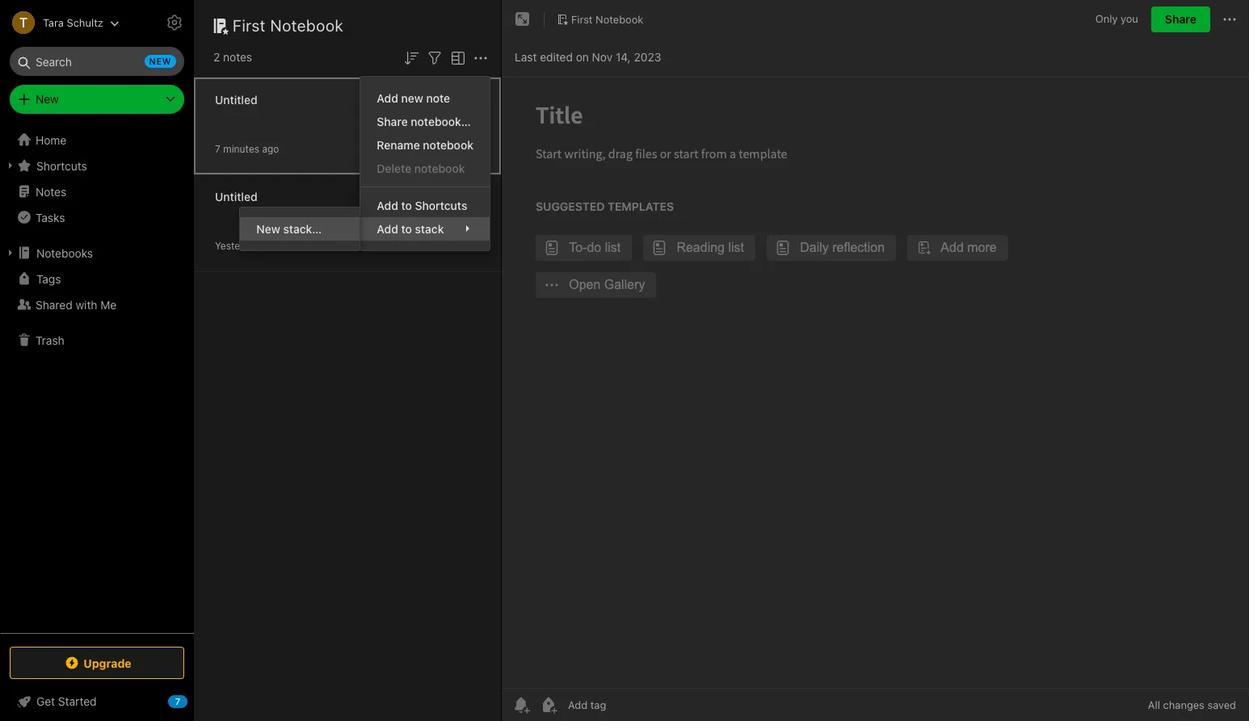 Task type: describe. For each thing, give the bounding box(es) containing it.
delete
[[377, 161, 412, 175]]

tree containing home
[[0, 127, 194, 633]]

1 untitled from the top
[[215, 93, 258, 106]]

rename notebook link
[[361, 133, 490, 157]]

shortcuts inside shortcuts button
[[36, 159, 87, 173]]

tags
[[36, 272, 61, 286]]

tags button
[[0, 266, 193, 292]]

7 for 7 minutes ago
[[215, 143, 221, 155]]

rename
[[377, 138, 420, 152]]

note window element
[[502, 0, 1250, 722]]

Add filters field
[[425, 47, 445, 68]]

new stack… menu item
[[240, 217, 360, 241]]

add to stack menu item
[[361, 217, 490, 241]]

7 for 7
[[175, 697, 180, 707]]

stack…
[[283, 222, 322, 236]]

edited
[[540, 50, 573, 63]]

yesterday
[[215, 240, 260, 252]]

click to collapse image
[[188, 692, 200, 711]]

last
[[515, 50, 537, 63]]

0 horizontal spatial first notebook
[[233, 16, 344, 35]]

new inside "link"
[[401, 91, 423, 105]]

share for share
[[1166, 12, 1197, 26]]

add to stack link
[[361, 217, 490, 241]]

share for share notebook…
[[377, 115, 408, 128]]

first notebook button
[[551, 8, 649, 31]]

all changes saved
[[1149, 699, 1237, 712]]

add to shortcuts
[[377, 199, 468, 212]]

add for add new note
[[377, 91, 398, 105]]

shared with me
[[36, 298, 117, 312]]

shared
[[36, 298, 73, 312]]

2
[[213, 50, 220, 64]]

14,
[[616, 50, 631, 63]]

more actions image
[[471, 48, 491, 68]]

notebooks
[[36, 246, 93, 260]]

upgrade
[[83, 657, 132, 670]]

add a reminder image
[[512, 696, 531, 715]]

dropdown list menu
[[361, 86, 490, 241]]

all
[[1149, 699, 1161, 712]]

me
[[100, 298, 117, 312]]

notebook for delete notebook
[[415, 161, 465, 175]]

add to shortcuts link
[[361, 194, 490, 217]]

note
[[426, 91, 450, 105]]

new stack… link
[[240, 217, 360, 241]]

tara
[[43, 16, 64, 29]]

Search text field
[[21, 47, 173, 76]]

last edited on nov 14, 2023
[[515, 50, 662, 63]]

minutes
[[223, 143, 259, 155]]

settings image
[[165, 13, 184, 32]]

only you
[[1096, 12, 1139, 25]]

notes
[[36, 185, 66, 198]]

0 horizontal spatial more actions field
[[471, 47, 491, 68]]

add new note
[[377, 91, 450, 105]]

new for new stack…
[[257, 222, 280, 236]]

View options field
[[445, 47, 468, 68]]

Account field
[[0, 6, 119, 39]]



Task type: vqa. For each thing, say whether or not it's contained in the screenshot.
SEND EMAIL A FEW MINUTES AGO
no



Task type: locate. For each thing, give the bounding box(es) containing it.
1 vertical spatial notebook
[[415, 161, 465, 175]]

tree
[[0, 127, 194, 633]]

get started
[[36, 695, 97, 709]]

new left note
[[401, 91, 423, 105]]

0 horizontal spatial new
[[36, 92, 59, 106]]

More actions field
[[1221, 6, 1240, 32], [471, 47, 491, 68]]

0 horizontal spatial shortcuts
[[36, 159, 87, 173]]

first notebook up nov in the left of the page
[[571, 13, 644, 26]]

you
[[1121, 12, 1139, 25]]

to for stack
[[401, 222, 412, 236]]

untitled down notes
[[215, 93, 258, 106]]

1 horizontal spatial share
[[1166, 12, 1197, 26]]

1 horizontal spatial shortcuts
[[415, 199, 468, 212]]

7 left minutes
[[215, 143, 221, 155]]

1 horizontal spatial 7
[[215, 143, 221, 155]]

7 left click to collapse icon
[[175, 697, 180, 707]]

upgrade button
[[10, 647, 184, 680]]

trash link
[[0, 327, 193, 353]]

2023
[[634, 50, 662, 63]]

0 vertical spatial add
[[377, 91, 398, 105]]

1 horizontal spatial first
[[571, 13, 593, 26]]

share button
[[1152, 6, 1211, 32]]

share inside button
[[1166, 12, 1197, 26]]

new down settings icon
[[149, 56, 171, 66]]

0 vertical spatial notebook
[[423, 138, 474, 152]]

1 vertical spatial add
[[377, 199, 398, 212]]

share notebook…
[[377, 115, 471, 128]]

trash
[[36, 333, 64, 347]]

shortcuts
[[36, 159, 87, 173], [415, 199, 468, 212]]

1 vertical spatial new
[[401, 91, 423, 105]]

new button
[[10, 85, 184, 114]]

get
[[36, 695, 55, 709]]

0 vertical spatial shortcuts
[[36, 159, 87, 173]]

Add to stack field
[[361, 217, 490, 241]]

notebook…
[[411, 115, 471, 128]]

first notebook
[[571, 13, 644, 26], [233, 16, 344, 35]]

1 vertical spatial shortcuts
[[415, 199, 468, 212]]

expand note image
[[513, 10, 533, 29]]

notebook
[[596, 13, 644, 26], [270, 16, 344, 35]]

1 vertical spatial new
[[257, 222, 280, 236]]

1 to from the top
[[401, 199, 412, 212]]

shortcuts inside add to shortcuts link
[[415, 199, 468, 212]]

Sort options field
[[402, 47, 421, 68]]

tasks
[[36, 211, 65, 224]]

3 add from the top
[[377, 222, 398, 236]]

add down 'add to shortcuts'
[[377, 222, 398, 236]]

2 untitled from the top
[[215, 190, 258, 203]]

saved
[[1208, 699, 1237, 712]]

delete notebook
[[377, 161, 465, 175]]

tara schultz
[[43, 16, 103, 29]]

1 vertical spatial 7
[[175, 697, 180, 707]]

to
[[401, 199, 412, 212], [401, 222, 412, 236]]

0 horizontal spatial share
[[377, 115, 408, 128]]

notes
[[223, 50, 252, 64]]

first inside button
[[571, 13, 593, 26]]

started
[[58, 695, 97, 709]]

changes
[[1164, 699, 1205, 712]]

new
[[36, 92, 59, 106], [257, 222, 280, 236]]

1 vertical spatial more actions field
[[471, 47, 491, 68]]

first up on
[[571, 13, 593, 26]]

1 horizontal spatial new
[[257, 222, 280, 236]]

schultz
[[67, 16, 103, 29]]

share left more actions icon
[[1166, 12, 1197, 26]]

more actions field inside the note window element
[[1221, 6, 1240, 32]]

0 horizontal spatial first
[[233, 16, 266, 35]]

rename notebook
[[377, 138, 474, 152]]

notebook for rename notebook
[[423, 138, 474, 152]]

Note Editor text field
[[502, 78, 1250, 689]]

Help and Learning task checklist field
[[0, 689, 194, 715]]

only
[[1096, 12, 1118, 25]]

shortcuts button
[[0, 153, 193, 179]]

shortcuts up 'stack'
[[415, 199, 468, 212]]

1 vertical spatial share
[[377, 115, 408, 128]]

first up notes
[[233, 16, 266, 35]]

first
[[571, 13, 593, 26], [233, 16, 266, 35]]

2 notes
[[213, 50, 252, 64]]

home
[[36, 133, 66, 147]]

first notebook up notes
[[233, 16, 344, 35]]

home link
[[0, 127, 194, 153]]

untitled down minutes
[[215, 190, 258, 203]]

0 horizontal spatial new
[[149, 56, 171, 66]]

7 inside the help and learning task checklist field
[[175, 697, 180, 707]]

ago
[[262, 143, 279, 155]]

add for add to stack
[[377, 222, 398, 236]]

new stack…
[[257, 222, 322, 236]]

to inside "menu item"
[[401, 222, 412, 236]]

0 horizontal spatial 7
[[175, 697, 180, 707]]

new for new
[[36, 92, 59, 106]]

new inside search field
[[149, 56, 171, 66]]

more actions field right view options 'field'
[[471, 47, 491, 68]]

with
[[76, 298, 97, 312]]

delete notebook link
[[361, 157, 490, 180]]

share inside 'share notebook…' link
[[377, 115, 408, 128]]

on
[[576, 50, 589, 63]]

7
[[215, 143, 221, 155], [175, 697, 180, 707]]

new up home
[[36, 92, 59, 106]]

shortcuts down home
[[36, 159, 87, 173]]

nov
[[592, 50, 613, 63]]

7 minutes ago
[[215, 143, 279, 155]]

2 add from the top
[[377, 199, 398, 212]]

1 add from the top
[[377, 91, 398, 105]]

0 vertical spatial 7
[[215, 143, 221, 155]]

2 to from the top
[[401, 222, 412, 236]]

add inside "link"
[[377, 91, 398, 105]]

0 vertical spatial share
[[1166, 12, 1197, 26]]

new inside popup button
[[36, 92, 59, 106]]

notebook down notebook…
[[423, 138, 474, 152]]

notebook down rename notebook link on the left top
[[415, 161, 465, 175]]

notebook inside button
[[596, 13, 644, 26]]

Add tag field
[[567, 698, 688, 713]]

expand notebooks image
[[4, 247, 17, 259]]

notebooks link
[[0, 240, 193, 266]]

first notebook inside button
[[571, 13, 644, 26]]

1 vertical spatial to
[[401, 222, 412, 236]]

new search field
[[21, 47, 176, 76]]

add up share notebook…
[[377, 91, 398, 105]]

0 vertical spatial untitled
[[215, 93, 258, 106]]

0 horizontal spatial notebook
[[270, 16, 344, 35]]

1 horizontal spatial first notebook
[[571, 13, 644, 26]]

share
[[1166, 12, 1197, 26], [377, 115, 408, 128]]

untitled
[[215, 93, 258, 106], [215, 190, 258, 203]]

add filters image
[[425, 48, 445, 68]]

more actions field right the share button
[[1221, 6, 1240, 32]]

new inside menu item
[[257, 222, 280, 236]]

add new note link
[[361, 86, 490, 110]]

0 vertical spatial to
[[401, 199, 412, 212]]

1 horizontal spatial notebook
[[596, 13, 644, 26]]

1 horizontal spatial more actions field
[[1221, 6, 1240, 32]]

1 horizontal spatial new
[[401, 91, 423, 105]]

add
[[377, 91, 398, 105], [377, 199, 398, 212], [377, 222, 398, 236]]

add for add to shortcuts
[[377, 199, 398, 212]]

0 vertical spatial new
[[36, 92, 59, 106]]

new left stack…
[[257, 222, 280, 236]]

new
[[149, 56, 171, 66], [401, 91, 423, 105]]

notebook
[[423, 138, 474, 152], [415, 161, 465, 175]]

0 vertical spatial more actions field
[[1221, 6, 1240, 32]]

stack
[[415, 222, 444, 236]]

2 vertical spatial add
[[377, 222, 398, 236]]

add to stack
[[377, 222, 444, 236]]

add tag image
[[539, 696, 559, 715]]

tasks button
[[0, 205, 193, 230]]

to left 'stack'
[[401, 222, 412, 236]]

share up rename
[[377, 115, 408, 128]]

1 vertical spatial untitled
[[215, 190, 258, 203]]

add inside "menu item"
[[377, 222, 398, 236]]

share notebook… link
[[361, 110, 490, 133]]

notes link
[[0, 179, 193, 205]]

more actions image
[[1221, 10, 1240, 29]]

0 vertical spatial new
[[149, 56, 171, 66]]

add up add to stack
[[377, 199, 398, 212]]

to up add to stack
[[401, 199, 412, 212]]

shared with me link
[[0, 292, 193, 318]]

to for shortcuts
[[401, 199, 412, 212]]



